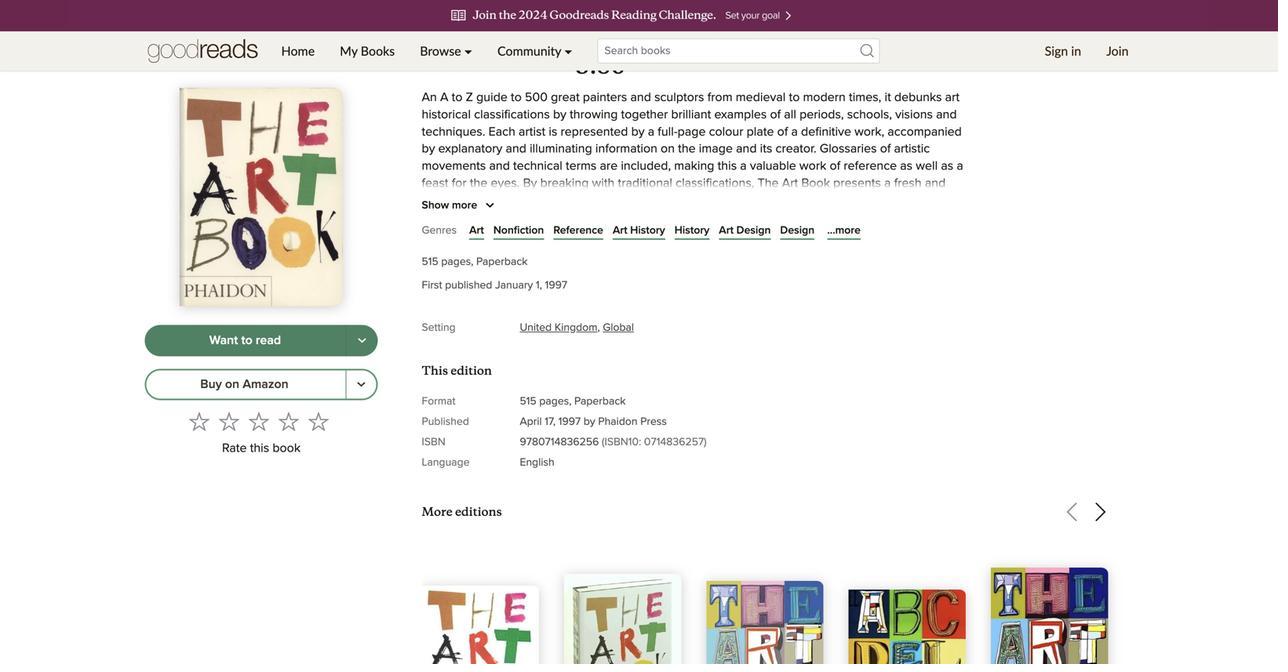 Task type: vqa. For each thing, say whether or not it's contained in the screenshot.
the top on
yes



Task type: locate. For each thing, give the bounding box(es) containing it.
original
[[422, 195, 462, 207]]

0 vertical spatial on
[[661, 143, 675, 156]]

and
[[630, 91, 651, 104], [936, 109, 957, 121], [506, 143, 526, 156], [736, 143, 757, 156], [489, 160, 510, 173], [925, 177, 946, 190], [747, 195, 768, 207], [904, 195, 925, 207]]

united kingdom , global
[[520, 322, 634, 333]]

▾ down phaidon press
[[464, 43, 472, 58]]

z
[[466, 91, 473, 104]]

0 horizontal spatial design
[[736, 225, 771, 236]]

...more
[[827, 225, 861, 236]]

full-
[[658, 126, 678, 138]]

accompanied
[[888, 126, 962, 138]]

paperback up first published january 1, 1997
[[476, 257, 528, 268]]

amazon
[[243, 379, 289, 391]]

1 horizontal spatial on
[[661, 143, 675, 156]]

(isbn10:
[[602, 437, 641, 448]]

of left our
[[846, 195, 856, 207]]

each
[[489, 126, 515, 138]]

editions
[[455, 505, 502, 520]]

art link
[[469, 223, 484, 239]]

nonfiction link
[[493, 223, 544, 239]]

show
[[422, 200, 449, 211]]

history
[[630, 225, 665, 236], [675, 225, 710, 236]]

design down celebration
[[780, 225, 815, 236]]

to left art:
[[521, 195, 532, 207]]

press up 0714836257)
[[640, 417, 667, 428]]

▾ left 3.86
[[564, 43, 572, 58]]

515 pages, paperback up published
[[422, 257, 528, 268]]

presents
[[833, 177, 881, 190]]

0 horizontal spatial press
[[495, 15, 537, 36]]

glossaries
[[820, 143, 877, 156]]

history link
[[675, 223, 710, 239]]

a down the
[[771, 195, 777, 207]]

community
[[497, 43, 561, 58]]

515 up april
[[520, 396, 536, 407]]

1 horizontal spatial paperback
[[574, 396, 626, 407]]

pages, up published
[[441, 257, 473, 268]]

of down glossaries
[[830, 160, 840, 173]]

and left its on the top right of the page
[[736, 143, 757, 156]]

art down the 'sourcebook'
[[719, 225, 734, 236]]

1 vertical spatial the
[[470, 177, 488, 190]]

pages,
[[441, 257, 473, 268], [539, 396, 572, 407]]

of
[[770, 109, 781, 121], [777, 126, 788, 138], [880, 143, 891, 156], [830, 160, 840, 173], [846, 195, 856, 207]]

0 vertical spatial press
[[495, 15, 537, 36]]

sign in
[[1045, 43, 1081, 58]]

art down unparalleled
[[613, 225, 627, 236]]

0 vertical spatial this
[[718, 160, 737, 173]]

1 horizontal spatial design
[[780, 225, 815, 236]]

None search field
[[585, 38, 893, 64]]

a
[[440, 91, 448, 104]]

1 as from the left
[[900, 160, 913, 173]]

1 horizontal spatial phaidon
[[598, 417, 638, 428]]

0 horizontal spatial paperback
[[476, 257, 528, 268]]

by
[[523, 177, 537, 190]]

design link
[[780, 223, 815, 239]]

0 horizontal spatial this
[[250, 443, 269, 455]]

reference
[[844, 160, 897, 173]]

1 vertical spatial pages,
[[539, 396, 572, 407]]

rate 4 out of 5 image
[[279, 412, 299, 432]]

language
[[422, 457, 470, 468]]

1 horizontal spatial this
[[718, 160, 737, 173]]

0 horizontal spatial on
[[225, 379, 239, 391]]

1 horizontal spatial as
[[941, 160, 953, 173]]

april 17, 1997 by phaidon press
[[520, 417, 667, 428]]

press inside phaidon press link
[[495, 15, 537, 36]]

2 as from the left
[[941, 160, 953, 173]]

more
[[422, 505, 453, 520]]

schools,
[[847, 109, 892, 121]]

sculptors
[[654, 91, 704, 104]]

phaidon up (isbn10:
[[598, 417, 638, 428]]

sign
[[1045, 43, 1068, 58]]

rate 3 out of 5 image
[[249, 412, 269, 432]]

browse
[[420, 43, 461, 58]]

join link
[[1094, 31, 1141, 71]]

0 vertical spatial paperback
[[476, 257, 528, 268]]

the right "for"
[[470, 177, 488, 190]]

1,
[[536, 280, 542, 291]]

genres
[[422, 225, 457, 236]]

history down visual on the top of page
[[630, 225, 665, 236]]

1 horizontal spatial press
[[640, 417, 667, 428]]

faceted
[[422, 212, 463, 224]]

art right the
[[782, 177, 798, 190]]

art
[[782, 177, 798, 190], [469, 225, 484, 236], [613, 225, 627, 236], [719, 225, 734, 236]]

2 history from the left
[[675, 225, 710, 236]]

art inside an a to z guide to 500 great painters and sculptors from medieval to modern times, it debunks art historical classifications by throwing together brilliant examples of all periods, schools, visions and techniques. each artist is represented by a full-page colour plate of a definitive work, accompanied by explanatory and illuminating information on the image and its creator. glossaries of artistic movements and technical terms are included, making this a valuable work of reference as well as a feast for the eyes. by breaking with traditional classifications, the art book presents a fresh and original approach to art: an unparalleled visual sourcebook and a celebration of our rich and multi- faceted culture.
[[782, 177, 798, 190]]

515 up first
[[422, 257, 438, 268]]

feast
[[422, 177, 448, 190]]

as up fresh
[[900, 160, 913, 173]]

its
[[760, 143, 772, 156]]

0 horizontal spatial history
[[630, 225, 665, 236]]

design inside art design link
[[736, 225, 771, 236]]

our
[[860, 195, 878, 207]]

more editions
[[422, 505, 502, 520]]

0 horizontal spatial as
[[900, 160, 913, 173]]

1 horizontal spatial ▾
[[564, 43, 572, 58]]

an
[[556, 195, 569, 207]]

1997 right 17, on the bottom of page
[[558, 417, 581, 428]]

1 vertical spatial press
[[640, 417, 667, 428]]

1 vertical spatial 1997
[[558, 417, 581, 428]]

pages, up 17, on the bottom of page
[[539, 396, 572, 407]]

2 ▾ from the left
[[564, 43, 572, 58]]

of left all
[[770, 109, 781, 121]]

art down culture. on the top left of page
[[469, 225, 484, 236]]

0 vertical spatial 1997
[[545, 280, 567, 291]]

artistic
[[894, 143, 930, 156]]

kingdom
[[555, 322, 597, 333]]

top genres for this book element
[[422, 221, 1133, 246]]

published
[[445, 280, 492, 291]]

to left read
[[241, 335, 252, 347]]

design left design link
[[736, 225, 771, 236]]

0 horizontal spatial ▾
[[464, 43, 472, 58]]

a left full-
[[648, 126, 655, 138]]

phaidon
[[422, 15, 490, 36], [598, 417, 638, 428]]

515 pages, paperback up april 17, 1997 by phaidon press
[[520, 396, 626, 407]]

1 design from the left
[[736, 225, 771, 236]]

buy on amazon
[[200, 379, 289, 391]]

represented
[[561, 126, 628, 138]]

an
[[422, 91, 437, 104]]

colour
[[709, 126, 743, 138]]

fresh
[[894, 177, 922, 190]]

sign in link
[[1032, 31, 1094, 71]]

work
[[799, 160, 826, 173]]

this edition
[[422, 364, 492, 379]]

home
[[281, 43, 315, 58]]

0 horizontal spatial 515
[[422, 257, 438, 268]]

and up eyes.
[[489, 160, 510, 173]]

this
[[718, 160, 737, 173], [250, 443, 269, 455]]

1 ▾ from the left
[[464, 43, 472, 58]]

1997 right 1,
[[545, 280, 567, 291]]

design
[[736, 225, 771, 236], [780, 225, 815, 236]]

my books link
[[327, 31, 407, 71]]

1 horizontal spatial the
[[678, 143, 696, 156]]

first
[[422, 280, 442, 291]]

the down page
[[678, 143, 696, 156]]

the
[[678, 143, 696, 156], [470, 177, 488, 190]]

home image
[[148, 31, 258, 71]]

book cover image
[[991, 568, 1108, 665], [564, 574, 681, 665], [706, 581, 824, 665], [422, 586, 539, 665], [849, 590, 966, 665]]

on
[[661, 143, 675, 156], [225, 379, 239, 391]]

this right rate
[[250, 443, 269, 455]]

1 horizontal spatial history
[[675, 225, 710, 236]]

0 horizontal spatial phaidon
[[422, 15, 490, 36]]

▾ for community ▾
[[564, 43, 572, 58]]

1 vertical spatial this
[[250, 443, 269, 455]]

0 horizontal spatial the
[[470, 177, 488, 190]]

as right well
[[941, 160, 953, 173]]

by up 9780714836256 (isbn10: 0714836257)
[[584, 417, 595, 428]]

want
[[209, 335, 238, 347]]

and down fresh
[[904, 195, 925, 207]]

show more button
[[422, 196, 499, 215]]

global
[[603, 322, 634, 333]]

history down the 'sourcebook'
[[675, 225, 710, 236]]

on down full-
[[661, 143, 675, 156]]

press up community
[[495, 15, 537, 36]]

phaidon up browse ▾ on the left of the page
[[422, 15, 490, 36]]

on right buy
[[225, 379, 239, 391]]

0 vertical spatial pages,
[[441, 257, 473, 268]]

1 vertical spatial 515
[[520, 396, 536, 407]]

to up the classifications on the left top of page
[[511, 91, 522, 104]]

0 vertical spatial the
[[678, 143, 696, 156]]

traditional
[[618, 177, 672, 190]]

definitive
[[801, 126, 851, 138]]

art history link
[[613, 223, 665, 239]]

1 vertical spatial on
[[225, 379, 239, 391]]

art
[[945, 91, 960, 104]]

browse ▾
[[420, 43, 472, 58]]

and down art in the right of the page
[[936, 109, 957, 121]]

this down image
[[718, 160, 737, 173]]

first published january 1, 1997
[[422, 280, 567, 291]]

join
[[1106, 43, 1129, 58]]

join goodreads' 2024 reading challenge image
[[68, 0, 1210, 31]]

visions
[[895, 109, 933, 121]]

paperback up april 17, 1997 by phaidon press
[[574, 396, 626, 407]]



Task type: describe. For each thing, give the bounding box(es) containing it.
information
[[595, 143, 657, 156]]

1 horizontal spatial 515
[[520, 396, 536, 407]]

rate
[[222, 443, 247, 455]]

global link
[[603, 322, 634, 333]]

historical
[[422, 109, 471, 121]]

technical
[[513, 160, 562, 173]]

and up together
[[630, 91, 651, 104]]

guide
[[476, 91, 508, 104]]

a up rich
[[884, 177, 891, 190]]

and up multi-
[[925, 177, 946, 190]]

terms
[[566, 160, 597, 173]]

explanatory
[[438, 143, 502, 156]]

isbn
[[422, 437, 445, 448]]

book
[[801, 177, 830, 190]]

buy on amazon link
[[145, 369, 346, 401]]

art history
[[613, 225, 665, 236]]

rating 0 out of 5 group
[[184, 407, 333, 437]]

art for art
[[469, 225, 484, 236]]

the
[[758, 177, 779, 190]]

culture.
[[466, 212, 507, 224]]

art:
[[535, 195, 552, 207]]

are
[[600, 160, 618, 173]]

and down the
[[747, 195, 768, 207]]

average rating of 3.86 stars. figure
[[417, 46, 635, 81]]

rate 2 out of 5 image
[[219, 412, 239, 432]]

periods,
[[800, 109, 844, 121]]

april
[[520, 417, 542, 428]]

browse ▾ link
[[407, 31, 485, 71]]

movements
[[422, 160, 486, 173]]

on inside an a to z guide to 500 great painters and sculptors from medieval to modern times, it debunks art historical classifications by throwing together brilliant examples of all periods, schools, visions and techniques. each artist is represented by a full-page colour plate of a definitive work, accompanied by explanatory and illuminating information on the image and its creator. glossaries of artistic movements and technical terms are included, making this a valuable work of reference as well as a feast for the eyes. by breaking with traditional classifications, the art book presents a fresh and original approach to art: an unparalleled visual sourcebook and a celebration of our rich and multi- faceted culture.
[[661, 143, 675, 156]]

350
[[716, 57, 735, 68]]

examples
[[714, 109, 767, 121]]

home link
[[269, 31, 327, 71]]

for
[[452, 177, 467, 190]]

an a to z guide to 500 great painters and sculptors from medieval to modern times, it debunks art historical classifications by throwing together brilliant examples of all periods, schools, visions and techniques. each artist is represented by a full-page colour plate of a definitive work, accompanied by explanatory and illuminating information on the image and its creator. glossaries of artistic movements and technical terms are included, making this a valuable work of reference as well as a feast for the eyes. by breaking with traditional classifications, the art book presents a fresh and original approach to art: an unparalleled visual sourcebook and a celebration of our rich and multi- faceted culture.
[[422, 91, 963, 224]]

rate 5 out of 5 image
[[308, 412, 329, 432]]

0 vertical spatial 515
[[422, 257, 438, 268]]

rate 1 out of 5 image
[[189, 412, 209, 432]]

ratings
[[674, 57, 707, 68]]

1 vertical spatial 515 pages, paperback
[[520, 396, 626, 407]]

0 vertical spatial phaidon
[[422, 15, 490, 36]]

art design link
[[719, 223, 771, 239]]

▾ for browse ▾
[[464, 43, 472, 58]]

more
[[452, 200, 477, 211]]

1 history from the left
[[630, 225, 665, 236]]

visual
[[644, 195, 675, 207]]

rating 3.86 out of 5 image
[[417, 46, 566, 76]]

by down techniques.
[[422, 143, 435, 156]]

a up creator.
[[791, 126, 798, 138]]

Search by book title or ISBN text field
[[598, 38, 880, 64]]

3.86
[[576, 52, 625, 80]]

to left z
[[452, 91, 463, 104]]

on inside 'link'
[[225, 379, 239, 391]]

,
[[597, 322, 600, 333]]

it
[[885, 91, 891, 104]]

1 vertical spatial paperback
[[574, 396, 626, 407]]

want to read button
[[145, 325, 346, 357]]

this inside an a to z guide to 500 great painters and sculptors from medieval to modern times, it debunks art historical classifications by throwing together brilliant examples of all periods, schools, visions and techniques. each artist is represented by a full-page colour plate of a definitive work, accompanied by explanatory and illuminating information on the image and its creator. glossaries of artistic movements and technical terms are included, making this a valuable work of reference as well as a feast for the eyes. by breaking with traditional classifications, the art book presents a fresh and original approach to art: an unparalleled visual sourcebook and a celebration of our rich and multi- faceted culture.
[[718, 160, 737, 173]]

reference link
[[553, 223, 603, 239]]

valuable
[[750, 160, 796, 173]]

together
[[621, 109, 668, 121]]

phaidon press link
[[422, 15, 537, 37]]

a right well
[[957, 160, 963, 173]]

techniques.
[[422, 126, 485, 138]]

community ▾ link
[[485, 31, 585, 71]]

times,
[[849, 91, 881, 104]]

to up all
[[789, 91, 800, 104]]

to inside button
[[241, 335, 252, 347]]

0714836257)
[[644, 437, 707, 448]]

community ▾
[[497, 43, 572, 58]]

500
[[525, 91, 548, 104]]

setting
[[422, 322, 456, 333]]

medieval
[[736, 91, 786, 104]]

making
[[674, 160, 714, 173]]

plate
[[747, 126, 774, 138]]

1 vertical spatial phaidon
[[598, 417, 638, 428]]

rich
[[881, 195, 901, 207]]

my books
[[340, 43, 395, 58]]

nonfiction
[[493, 225, 544, 236]]

sourcebook
[[678, 195, 744, 207]]

2 design from the left
[[780, 225, 815, 236]]

by down together
[[631, 126, 645, 138]]

january
[[495, 280, 533, 291]]

format
[[422, 396, 456, 407]]

350 reviews
[[716, 57, 775, 68]]

156,337 ratings
[[635, 57, 707, 68]]

of up reference on the top of the page
[[880, 143, 891, 156]]

painters
[[583, 91, 627, 104]]

rate this book element
[[145, 407, 378, 461]]

well
[[916, 160, 938, 173]]

brilliant
[[671, 109, 711, 121]]

0 vertical spatial 515 pages, paperback
[[422, 257, 528, 268]]

eyes.
[[491, 177, 520, 190]]

edition
[[451, 364, 492, 379]]

17,
[[545, 417, 556, 428]]

reference
[[553, 225, 603, 236]]

creator.
[[776, 143, 817, 156]]

a left valuable
[[740, 160, 747, 173]]

0 horizontal spatial pages,
[[441, 257, 473, 268]]

art design
[[719, 225, 771, 236]]

image
[[699, 143, 733, 156]]

english
[[520, 457, 555, 468]]

of down all
[[777, 126, 788, 138]]

this
[[422, 364, 448, 379]]

book
[[273, 443, 301, 455]]

multi-
[[928, 195, 959, 207]]

reviews
[[738, 57, 775, 68]]

by down great
[[553, 109, 566, 121]]

9780714836256 (isbn10: 0714836257)
[[520, 437, 707, 448]]

in
[[1071, 43, 1081, 58]]

classifications
[[474, 109, 550, 121]]

approach
[[466, 195, 518, 207]]

want to read
[[209, 335, 281, 347]]

classifications,
[[676, 177, 754, 190]]

united
[[520, 322, 552, 333]]

art for art design
[[719, 225, 734, 236]]

156,337 ratings and 350 reviews figure
[[635, 53, 775, 71]]

1 horizontal spatial pages,
[[539, 396, 572, 407]]

and down each
[[506, 143, 526, 156]]

art for art history
[[613, 225, 627, 236]]



